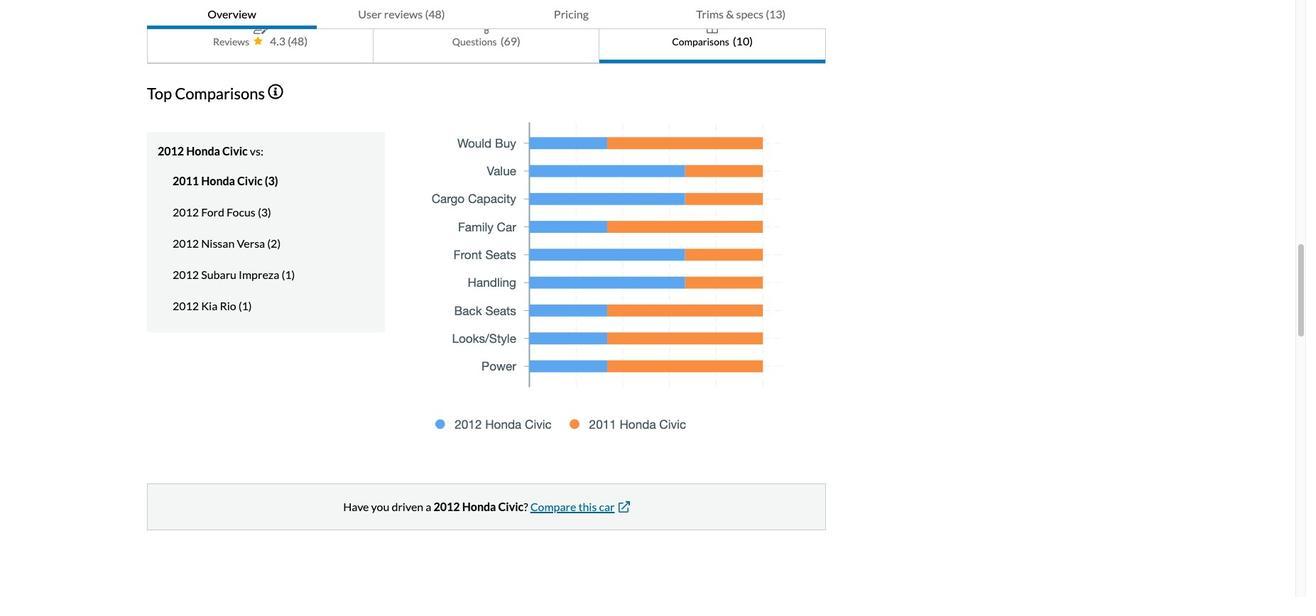 Task type: locate. For each thing, give the bounding box(es) containing it.
1 tab list from the top
[[147, 0, 826, 29]]

reviews
[[384, 7, 423, 21]]

versa
[[237, 237, 265, 250]]

0 vertical spatial (48)
[[425, 7, 445, 21]]

comparisons
[[672, 35, 730, 47], [175, 84, 265, 103]]

civic down the vs:
[[237, 174, 263, 188]]

(1) right rio on the bottom left of the page
[[239, 299, 252, 313]]

(3)
[[265, 174, 278, 188], [258, 205, 271, 219]]

impreza
[[239, 268, 279, 281]]

1 vertical spatial (3)
[[258, 205, 271, 219]]

2012 for 2012 nissan versa (2)
[[173, 237, 199, 250]]

user reviews (48)
[[358, 7, 445, 21]]

user
[[358, 7, 382, 21]]

civic left compare
[[499, 500, 524, 514]]

user reviews (48) tab
[[317, 0, 487, 29]]

(48) right 4.3
[[288, 34, 308, 48]]

1 vertical spatial (1)
[[239, 299, 252, 313]]

have
[[343, 500, 369, 514]]

2012 left nissan
[[173, 237, 199, 250]]

1 horizontal spatial (48)
[[425, 7, 445, 21]]

1 horizontal spatial (1)
[[282, 268, 295, 281]]

civic left the vs:
[[222, 144, 248, 158]]

1 vertical spatial comparisons
[[175, 84, 265, 103]]

0 horizontal spatial (48)
[[288, 34, 308, 48]]

tab list
[[147, 0, 826, 29], [147, 8, 826, 64]]

(1) for 2012 kia rio (1)
[[239, 299, 252, 313]]

pricing
[[554, 7, 589, 21]]

subaru
[[201, 268, 237, 281]]

&
[[726, 7, 734, 21]]

(3) right focus
[[258, 205, 271, 219]]

(1) right impreza on the left of page
[[282, 268, 295, 281]]

civic
[[222, 144, 248, 158], [237, 174, 263, 188], [499, 500, 524, 514]]

honda for 2011
[[201, 174, 235, 188]]

(48) right reviews in the left top of the page
[[425, 7, 445, 21]]

(69)
[[501, 34, 521, 48]]

honda up 2011
[[186, 144, 220, 158]]

you
[[371, 500, 390, 514]]

comparisons down reviews
[[175, 84, 265, 103]]

questions count element
[[501, 33, 521, 50]]

(48)
[[425, 7, 445, 21], [288, 34, 308, 48]]

(10)
[[733, 34, 753, 48]]

1 vertical spatial (48)
[[288, 34, 308, 48]]

1 horizontal spatial comparisons
[[672, 35, 730, 47]]

2012 for 2012 kia rio (1)
[[173, 299, 199, 313]]

2012
[[158, 144, 184, 158], [173, 205, 199, 219], [173, 237, 199, 250], [173, 268, 199, 281], [173, 299, 199, 313], [434, 500, 460, 514]]

2 vertical spatial civic
[[499, 500, 524, 514]]

have you driven a 2012 honda civic ?
[[343, 500, 528, 514]]

comparisons down th large icon
[[672, 35, 730, 47]]

1 vertical spatial honda
[[201, 174, 235, 188]]

honda down 2012 honda civic vs:
[[201, 174, 235, 188]]

top
[[147, 84, 172, 103]]

0 vertical spatial (3)
[[265, 174, 278, 188]]

trims & specs (13) tab
[[656, 0, 826, 29]]

(1)
[[282, 268, 295, 281], [239, 299, 252, 313]]

a
[[426, 500, 432, 514]]

overview tab
[[147, 0, 317, 29]]

0 vertical spatial civic
[[222, 144, 248, 158]]

2 tab list from the top
[[147, 8, 826, 64]]

ford
[[201, 205, 225, 219]]

trims
[[697, 7, 724, 21]]

compare this car link
[[531, 500, 630, 514]]

honda
[[186, 144, 220, 158], [201, 174, 235, 188], [462, 500, 496, 514]]

user edit image
[[253, 23, 268, 34]]

civic for (3)
[[237, 174, 263, 188]]

reviews
[[213, 35, 249, 47]]

1 vertical spatial civic
[[237, 174, 263, 188]]

this
[[579, 500, 597, 514]]

comparisons (10)
[[672, 34, 753, 48]]

0 horizontal spatial (1)
[[239, 299, 252, 313]]

2012 ford focus (3)
[[173, 205, 271, 219]]

driven
[[392, 500, 424, 514]]

vs:
[[250, 144, 264, 158]]

2012 nissan versa (2)
[[173, 237, 281, 250]]

2 vertical spatial honda
[[462, 500, 496, 514]]

honda left ?
[[462, 500, 496, 514]]

0 vertical spatial comparisons
[[672, 35, 730, 47]]

2012 up 2011
[[158, 144, 184, 158]]

2012 left kia
[[173, 299, 199, 313]]

(3) up 2012 ford focus (3)
[[265, 174, 278, 188]]

tab list containing 4.3
[[147, 8, 826, 64]]

0 vertical spatial honda
[[186, 144, 220, 158]]

2012 left subaru
[[173, 268, 199, 281]]

0 vertical spatial (1)
[[282, 268, 295, 281]]

2012 left ford
[[173, 205, 199, 219]]



Task type: describe. For each thing, give the bounding box(es) containing it.
nissan
[[201, 237, 235, 250]]

2012 honda civic vs:
[[158, 144, 264, 158]]

th large image
[[707, 23, 718, 34]]

2012 kia rio (1)
[[173, 299, 252, 313]]

compare this car
[[531, 500, 615, 514]]

2012 right a
[[434, 500, 460, 514]]

2012 for 2012 honda civic vs:
[[158, 144, 184, 158]]

2011 honda civic (3)
[[173, 174, 278, 188]]

kia
[[201, 299, 218, 313]]

comparisons inside comparisons (10)
[[672, 35, 730, 47]]

questions
[[453, 35, 497, 47]]

(3) for 2012 ford focus (3)
[[258, 205, 271, 219]]

rio
[[220, 299, 236, 313]]

tab list containing overview
[[147, 0, 826, 29]]

top comparisons
[[147, 84, 265, 103]]

specs
[[737, 7, 764, 21]]

honda for 2012
[[186, 144, 220, 158]]

question image
[[482, 23, 491, 34]]

car
[[599, 500, 615, 514]]

?
[[524, 500, 528, 514]]

pricing tab
[[487, 0, 656, 29]]

trims & specs (13)
[[697, 7, 786, 21]]

(3) for 2011 honda civic (3)
[[265, 174, 278, 188]]

(13)
[[766, 7, 786, 21]]

questions (69)
[[453, 34, 521, 48]]

2012 for 2012 subaru impreza (1)
[[173, 268, 199, 281]]

(1) for 2012 subaru impreza (1)
[[282, 268, 295, 281]]

civic for vs:
[[222, 144, 248, 158]]

overview
[[208, 7, 256, 21]]

(2)
[[267, 237, 281, 250]]

external link image
[[619, 502, 630, 513]]

comparisons count element
[[733, 33, 753, 50]]

focus
[[227, 205, 256, 219]]

reviews count element
[[288, 33, 308, 50]]

2012 subaru impreza (1)
[[173, 268, 295, 281]]

4.3
[[270, 34, 286, 48]]

2012 for 2012 ford focus (3)
[[173, 205, 199, 219]]

0 horizontal spatial comparisons
[[175, 84, 265, 103]]

2011
[[173, 174, 199, 188]]

info circle image
[[268, 84, 284, 100]]

4.3 (48)
[[270, 34, 308, 48]]

(48) inside tab
[[425, 7, 445, 21]]

compare
[[531, 500, 577, 514]]



Task type: vqa. For each thing, say whether or not it's contained in the screenshot.


